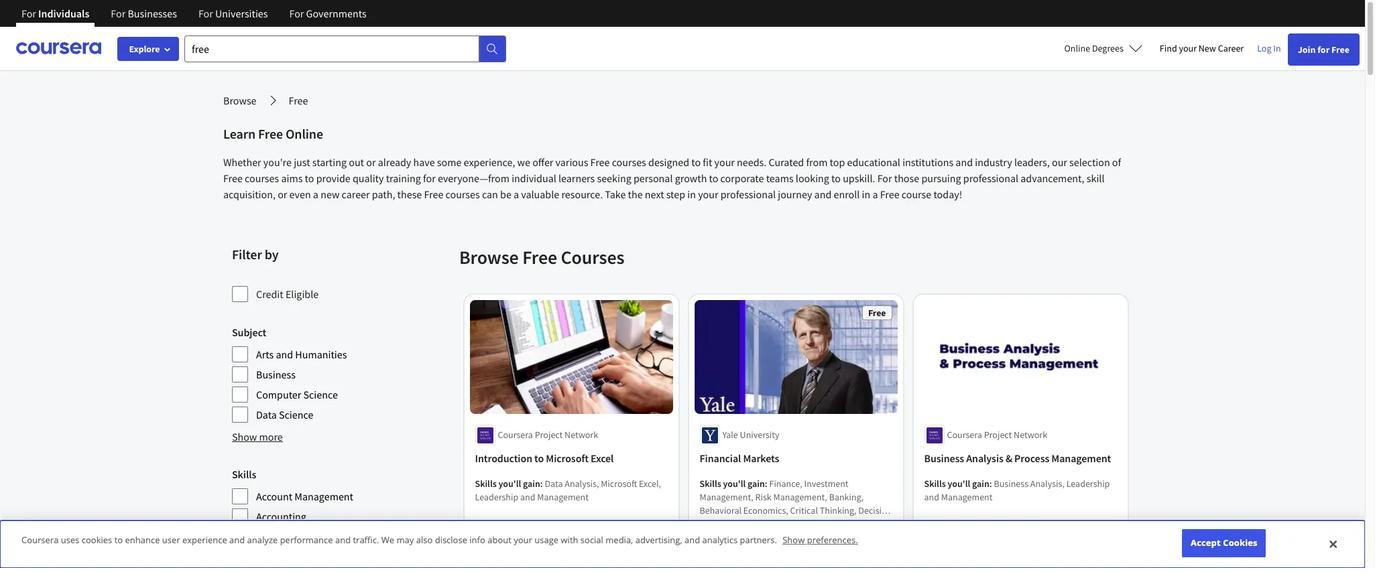 Task type: vqa. For each thing, say whether or not it's contained in the screenshot.
or
yes



Task type: describe. For each thing, give the bounding box(es) containing it.
analysis, for excel
[[565, 478, 599, 491]]

you'll for financial
[[724, 478, 746, 491]]

starting
[[312, 156, 347, 169]]

whether
[[223, 156, 261, 169]]

advertising,
[[636, 535, 682, 547]]

1 in from the left
[[688, 188, 696, 201]]

explore
[[129, 43, 160, 55]]

2 a from the left
[[514, 188, 519, 201]]

management right 'process'
[[1052, 452, 1112, 466]]

for for universities
[[198, 7, 213, 20]]

whether you're just starting out or already have some experience, we offer various free courses designed to fit your needs. curated from top educational institutions and industry leaders, our selection of free courses aims to provide quality training for everyone—from individual learners seeking personal growth to corporate teams looking to upskill. for those pursuing professional advancement, skill acquisition, or even a new career path, these free courses can be a valuable resource. take the next step in your professional journey and enroll in a free course today!
[[223, 156, 1121, 201]]

receivable
[[356, 551, 404, 564]]

industry
[[975, 156, 1012, 169]]

coursera for introduction
[[498, 429, 533, 442]]

coursera uses cookies to enhance user experience and analyze performance and traffic. we may also disclose info about your usage with social media, advertising, and analytics partners. show preferences.
[[21, 535, 858, 547]]

browse for browse free courses
[[459, 245, 519, 270]]

find your new career
[[1160, 42, 1244, 54]]

universities
[[215, 7, 268, 20]]

project for to
[[535, 429, 563, 442]]

your right the 'find'
[[1179, 42, 1197, 54]]

quality
[[353, 172, 384, 185]]

payable
[[299, 551, 334, 564]]

for for individuals
[[21, 7, 36, 20]]

and inside business analysis, leadership and management
[[925, 492, 940, 504]]

economics,
[[744, 505, 789, 517]]

account management
[[256, 490, 353, 504]]

traffic.
[[353, 535, 379, 547]]

skills you'll gain : for financial
[[700, 478, 770, 491]]

we
[[517, 156, 530, 169]]

new
[[321, 188, 340, 201]]

learners
[[559, 172, 595, 185]]

process
[[1015, 452, 1050, 466]]

0 vertical spatial professional
[[964, 172, 1019, 185]]

business for business
[[256, 368, 296, 382]]

3 a from the left
[[873, 188, 878, 201]]

business analysis & process management
[[925, 452, 1112, 466]]

today!
[[934, 188, 963, 201]]

some
[[437, 156, 462, 169]]

management inside data analysis, microsoft excel, leadership and management
[[538, 492, 589, 504]]

aims
[[281, 172, 303, 185]]

for inside whether you're just starting out or already have some experience, we offer various free courses designed to fit your needs. curated from top educational institutions and industry leaders, our selection of free courses aims to provide quality training for everyone—from individual learners seeking personal growth to corporate teams looking to upskill. for those pursuing professional advancement, skill acquisition, or even a new career path, these free courses can be a valuable resource. take the next step in your professional journey and enroll in a free course today!
[[878, 172, 892, 185]]

reviews) for to
[[525, 532, 558, 544]]

management inside skills group
[[295, 490, 353, 504]]

you'll for introduction
[[499, 478, 522, 491]]

for for governments
[[289, 7, 304, 20]]

management inside finance, investment management, risk management, banking, behavioral economics, critical thinking, decision making, financial analysis, innovation, regulations and compliance, leadership and management
[[700, 545, 752, 558]]

finance,
[[770, 478, 803, 491]]

filter by
[[232, 246, 279, 263]]

finance, investment management, risk management, banking, behavioral economics, critical thinking, decision making, financial analysis, innovation, regulations and compliance, leadership and management
[[700, 478, 892, 558]]

&
[[1006, 452, 1013, 466]]

What do you want to learn? text field
[[184, 35, 479, 62]]

markets
[[744, 452, 780, 466]]

skills group
[[232, 467, 451, 566]]

4.8 (26k reviews)
[[714, 532, 780, 544]]

computer
[[256, 388, 301, 402]]

performance
[[280, 535, 333, 547]]

show inside show more button
[[232, 431, 257, 444]]

the
[[628, 188, 643, 201]]

more
[[259, 431, 283, 444]]

skills for financial markets
[[700, 478, 722, 491]]

computer science
[[256, 388, 338, 402]]

microsoft for analysis,
[[601, 478, 638, 491]]

4.8
[[714, 532, 726, 544]]

skills for business analysis & process management
[[925, 478, 946, 491]]

skills for introduction to microsoft excel
[[475, 478, 497, 491]]

skill
[[1087, 172, 1105, 185]]

data science
[[256, 408, 313, 422]]

path,
[[372, 188, 395, 201]]

data for science
[[256, 408, 277, 422]]

businesses
[[128, 7, 177, 20]]

investment
[[805, 478, 849, 491]]

innovation,
[[806, 519, 851, 531]]

individual
[[512, 172, 556, 185]]

journey
[[778, 188, 812, 201]]

curated
[[769, 156, 804, 169]]

to down top
[[832, 172, 841, 185]]

next
[[645, 188, 664, 201]]

software
[[309, 530, 348, 544]]

preferences.
[[807, 535, 858, 547]]

browse for browse
[[223, 94, 257, 107]]

eligible
[[286, 288, 319, 301]]

uses
[[61, 535, 79, 547]]

and inside skills group
[[336, 551, 354, 564]]

about
[[488, 535, 512, 547]]

corporate
[[721, 172, 764, 185]]

for universities
[[198, 7, 268, 20]]

growth
[[675, 172, 707, 185]]

business for business analysis, leadership and management
[[995, 478, 1029, 491]]

humanities
[[295, 348, 347, 361]]

you're
[[263, 156, 292, 169]]

1 vertical spatial online
[[286, 125, 323, 142]]

enroll
[[834, 188, 860, 201]]

various
[[556, 156, 588, 169]]

cookies
[[82, 535, 112, 547]]

leadership inside finance, investment management, risk management, banking, behavioral economics, critical thinking, decision making, financial analysis, innovation, regulations and compliance, leadership and management
[[816, 532, 860, 544]]

educational
[[847, 156, 901, 169]]

introduction to microsoft excel link
[[475, 451, 668, 467]]

upskill.
[[843, 172, 875, 185]]

provide
[[316, 172, 351, 185]]

0 horizontal spatial professional
[[721, 188, 776, 201]]

our
[[1052, 156, 1068, 169]]

science for data science
[[279, 408, 313, 422]]

gain for analysis
[[973, 478, 990, 491]]

skills inside group
[[232, 468, 256, 481]]

for individuals
[[21, 7, 89, 20]]

project for analysis
[[985, 429, 1012, 442]]

individuals
[[38, 7, 89, 20]]

show preferences. link
[[783, 535, 858, 547]]

for inside whether you're just starting out or already have some experience, we offer various free courses designed to fit your needs. curated from top educational institutions and industry leaders, our selection of free courses aims to provide quality training for everyone—from individual learners seeking personal growth to corporate teams looking to upskill. for those pursuing professional advancement, skill acquisition, or even a new career path, these free courses can be a valuable resource. take the next step in your professional journey and enroll in a free course today!
[[423, 172, 436, 185]]

arts
[[256, 348, 274, 361]]

log
[[1258, 42, 1272, 54]]

courses
[[561, 245, 625, 270]]

0 vertical spatial for
[[1318, 44, 1330, 56]]

to right the cookies
[[114, 535, 123, 547]]

governments
[[306, 7, 367, 20]]

account
[[256, 490, 292, 504]]

leadership inside business analysis, leadership and management
[[1067, 478, 1110, 491]]

accounts
[[256, 551, 297, 564]]

online degrees
[[1065, 42, 1124, 54]]

learn
[[223, 125, 256, 142]]

step
[[666, 188, 685, 201]]

media,
[[606, 535, 633, 547]]

coursera image
[[16, 38, 101, 59]]

show more button
[[232, 429, 283, 445]]

browse free courses
[[459, 245, 625, 270]]



Task type: locate. For each thing, give the bounding box(es) containing it.
1 horizontal spatial analysis,
[[770, 519, 805, 531]]

0 horizontal spatial project
[[535, 429, 563, 442]]

(3.7k
[[504, 532, 523, 544]]

0 horizontal spatial show
[[232, 431, 257, 444]]

a right the be
[[514, 188, 519, 201]]

1 horizontal spatial gain
[[748, 478, 765, 491]]

network up introduction to microsoft excel link at the left bottom of page
[[565, 429, 599, 442]]

4.6 (3.7k reviews)
[[489, 532, 558, 544]]

: up risk
[[765, 478, 768, 491]]

have
[[413, 156, 435, 169]]

network for process
[[1014, 429, 1048, 442]]

4.6
[[489, 532, 501, 544]]

your right about
[[514, 535, 532, 547]]

cookies
[[1223, 537, 1258, 549]]

business left "analysis"
[[925, 452, 965, 466]]

arts and humanities
[[256, 348, 347, 361]]

and inside subject group
[[276, 348, 293, 361]]

yale
[[723, 429, 739, 442]]

join for free link
[[1288, 34, 1360, 66]]

management down "analysis"
[[942, 492, 993, 504]]

subject group
[[232, 325, 451, 424]]

to inside introduction to microsoft excel link
[[535, 452, 544, 466]]

microsoft for to
[[546, 452, 589, 466]]

and
[[956, 156, 973, 169], [814, 188, 832, 201], [276, 348, 293, 361], [521, 492, 536, 504], [925, 492, 940, 504], [748, 532, 763, 544], [861, 532, 877, 544], [229, 535, 245, 547], [335, 535, 351, 547], [685, 535, 700, 547], [336, 551, 354, 564]]

excel
[[591, 452, 614, 466]]

2 accounting from the top
[[256, 530, 306, 544]]

3 : from the left
[[990, 478, 993, 491]]

in down upskill. at the right of the page
[[862, 188, 871, 201]]

may
[[397, 535, 414, 547]]

analysis, inside business analysis, leadership and management
[[1031, 478, 1065, 491]]

a left new
[[313, 188, 318, 201]]

for left universities at the top left of the page
[[198, 7, 213, 20]]

for right join
[[1318, 44, 1330, 56]]

yale university
[[723, 429, 780, 442]]

data inside data analysis, microsoft excel, leadership and management
[[545, 478, 563, 491]]

1 horizontal spatial management,
[[774, 492, 828, 504]]

0 horizontal spatial management,
[[700, 492, 754, 504]]

leaders,
[[1015, 156, 1050, 169]]

for left individuals
[[21, 7, 36, 20]]

leadership inside data analysis, microsoft excel, leadership and management
[[475, 492, 519, 504]]

1 horizontal spatial in
[[862, 188, 871, 201]]

analyze
[[247, 535, 278, 547]]

: down introduction to microsoft excel
[[541, 478, 543, 491]]

to right aims
[[305, 172, 314, 185]]

2 horizontal spatial analysis,
[[1031, 478, 1065, 491]]

: for to
[[541, 478, 543, 491]]

accounting for accounting software
[[256, 530, 306, 544]]

everyone—from
[[438, 172, 510, 185]]

pursuing
[[922, 172, 961, 185]]

career
[[342, 188, 370, 201]]

0 vertical spatial science
[[303, 388, 338, 402]]

1 vertical spatial science
[[279, 408, 313, 422]]

2 horizontal spatial gain
[[973, 478, 990, 491]]

network up 'process'
[[1014, 429, 1048, 442]]

regulations
[[700, 532, 746, 544]]

usage
[[535, 535, 559, 547]]

professional down industry
[[964, 172, 1019, 185]]

analysis, for process
[[1031, 478, 1065, 491]]

professional down corporate
[[721, 188, 776, 201]]

2 project from the left
[[985, 429, 1012, 442]]

accept
[[1191, 537, 1221, 549]]

skills you'll gain : down the introduction
[[475, 478, 545, 491]]

accounting for accounting
[[256, 510, 306, 524]]

business up computer at the bottom of the page
[[256, 368, 296, 382]]

training
[[386, 172, 421, 185]]

to left fit
[[692, 156, 701, 169]]

1 vertical spatial for
[[423, 172, 436, 185]]

1 horizontal spatial you'll
[[724, 478, 746, 491]]

project up & on the right bottom of the page
[[985, 429, 1012, 442]]

join for free
[[1298, 44, 1350, 56]]

science down computer science
[[279, 408, 313, 422]]

1 coursera project network from the left
[[498, 429, 599, 442]]

1 vertical spatial accounting
[[256, 530, 306, 544]]

critical
[[791, 505, 818, 517]]

making,
[[700, 519, 731, 531]]

user
[[162, 535, 180, 547]]

1 horizontal spatial project
[[985, 429, 1012, 442]]

1 horizontal spatial network
[[1014, 429, 1048, 442]]

also
[[416, 535, 433, 547]]

1 a from the left
[[313, 188, 318, 201]]

courses down everyone—from
[[446, 188, 480, 201]]

courses up seeking
[[612, 156, 646, 169]]

accounting down account
[[256, 510, 306, 524]]

needs.
[[737, 156, 767, 169]]

1 vertical spatial microsoft
[[601, 478, 638, 491]]

1 horizontal spatial data
[[545, 478, 563, 491]]

for
[[1318, 44, 1330, 56], [423, 172, 436, 185]]

introduction
[[475, 452, 533, 466]]

2 you'll from the left
[[724, 478, 746, 491]]

coursera project network for analysis
[[948, 429, 1048, 442]]

coursera for business
[[948, 429, 983, 442]]

2 horizontal spatial courses
[[612, 156, 646, 169]]

2 vertical spatial courses
[[446, 188, 480, 201]]

management down regulations
[[700, 545, 752, 558]]

0 horizontal spatial reviews)
[[525, 532, 558, 544]]

or right out
[[366, 156, 376, 169]]

partners.
[[740, 535, 777, 547]]

1 horizontal spatial business
[[925, 452, 965, 466]]

personal
[[634, 172, 673, 185]]

1 vertical spatial financial
[[733, 519, 768, 531]]

we
[[381, 535, 394, 547]]

2 horizontal spatial coursera
[[948, 429, 983, 442]]

for for businesses
[[111, 7, 126, 20]]

business down & on the right bottom of the page
[[995, 478, 1029, 491]]

microsoft up data analysis, microsoft excel, leadership and management
[[546, 452, 589, 466]]

2 horizontal spatial leadership
[[1067, 478, 1110, 491]]

data
[[256, 408, 277, 422], [545, 478, 563, 491]]

be
[[500, 188, 512, 201]]

financial inside finance, investment management, risk management, banking, behavioral economics, critical thinking, decision making, financial analysis, innovation, regulations and compliance, leadership and management
[[733, 519, 768, 531]]

find
[[1160, 42, 1177, 54]]

1 horizontal spatial leadership
[[816, 532, 860, 544]]

coursera project network
[[498, 429, 599, 442], [948, 429, 1048, 442]]

offer
[[533, 156, 554, 169]]

0 vertical spatial data
[[256, 408, 277, 422]]

in
[[1274, 42, 1281, 54]]

for governments
[[289, 7, 367, 20]]

analysis, up compliance,
[[770, 519, 805, 531]]

1 management, from the left
[[700, 492, 754, 504]]

0 vertical spatial show
[[232, 431, 257, 444]]

online inside online degrees dropdown button
[[1065, 42, 1090, 54]]

microsoft inside data analysis, microsoft excel, leadership and management
[[601, 478, 638, 491]]

2 horizontal spatial a
[[873, 188, 878, 201]]

for
[[21, 7, 36, 20], [111, 7, 126, 20], [198, 7, 213, 20], [289, 7, 304, 20], [878, 172, 892, 185]]

science
[[303, 388, 338, 402], [279, 408, 313, 422]]

social
[[581, 535, 603, 547]]

3 gain from the left
[[973, 478, 990, 491]]

2 in from the left
[[862, 188, 871, 201]]

2 horizontal spatial you'll
[[948, 478, 971, 491]]

browse down can
[[459, 245, 519, 270]]

0 vertical spatial microsoft
[[546, 452, 589, 466]]

1 : from the left
[[541, 478, 543, 491]]

: down "analysis"
[[990, 478, 993, 491]]

0 horizontal spatial leadership
[[475, 492, 519, 504]]

business inside subject group
[[256, 368, 296, 382]]

1 skills you'll gain : from the left
[[475, 478, 545, 491]]

: for analysis
[[990, 478, 993, 491]]

2 coursera project network from the left
[[948, 429, 1048, 442]]

1 horizontal spatial :
[[765, 478, 768, 491]]

new
[[1199, 42, 1216, 54]]

financial up 4.8 (26k reviews)
[[733, 519, 768, 531]]

disclose
[[435, 535, 467, 547]]

analysis, down introduction to microsoft excel link at the left bottom of page
[[565, 478, 599, 491]]

in right step
[[688, 188, 696, 201]]

2 vertical spatial leadership
[[816, 532, 860, 544]]

a down upskill. at the right of the page
[[873, 188, 878, 201]]

accounting
[[256, 510, 306, 524], [256, 530, 306, 544]]

coursera left uses
[[21, 535, 59, 547]]

1 gain from the left
[[523, 478, 541, 491]]

: for markets
[[765, 478, 768, 491]]

with
[[561, 535, 578, 547]]

coursera project network up introduction to microsoft excel
[[498, 429, 599, 442]]

project
[[535, 429, 563, 442], [985, 429, 1012, 442]]

and inside data analysis, microsoft excel, leadership and management
[[521, 492, 536, 504]]

in
[[688, 188, 696, 201], [862, 188, 871, 201]]

0 horizontal spatial a
[[313, 188, 318, 201]]

browse up the learn
[[223, 94, 257, 107]]

filter
[[232, 246, 262, 263]]

financial down yale
[[700, 452, 742, 466]]

credit
[[256, 288, 283, 301]]

gain up risk
[[748, 478, 765, 491]]

business for business analysis & process management
[[925, 452, 965, 466]]

0 horizontal spatial in
[[688, 188, 696, 201]]

coursera
[[498, 429, 533, 442], [948, 429, 983, 442], [21, 535, 59, 547]]

risk
[[756, 492, 772, 504]]

reviews) for markets
[[747, 532, 780, 544]]

2 network from the left
[[1014, 429, 1048, 442]]

analysis, down 'process'
[[1031, 478, 1065, 491]]

online
[[1065, 42, 1090, 54], [286, 125, 323, 142]]

2 horizontal spatial business
[[995, 478, 1029, 491]]

0 vertical spatial or
[[366, 156, 376, 169]]

data down introduction to microsoft excel
[[545, 478, 563, 491]]

free
[[1332, 44, 1350, 56], [289, 94, 308, 107], [258, 125, 283, 142], [591, 156, 610, 169], [223, 172, 243, 185], [424, 188, 444, 201], [880, 188, 900, 201], [523, 245, 557, 270], [869, 307, 887, 319]]

business
[[256, 368, 296, 382], [925, 452, 965, 466], [995, 478, 1029, 491]]

browse
[[223, 94, 257, 107], [459, 245, 519, 270]]

coursera up "analysis"
[[948, 429, 983, 442]]

data up more
[[256, 408, 277, 422]]

1 horizontal spatial coursera project network
[[948, 429, 1048, 442]]

gain down "analysis"
[[973, 478, 990, 491]]

management down introduction to microsoft excel link at the left bottom of page
[[538, 492, 589, 504]]

accept cookies
[[1191, 537, 1258, 549]]

1 vertical spatial courses
[[245, 172, 279, 185]]

banking,
[[830, 492, 864, 504]]

log in link
[[1251, 40, 1288, 56]]

to down fit
[[709, 172, 719, 185]]

to right the introduction
[[535, 452, 544, 466]]

None search field
[[184, 35, 506, 62]]

0 vertical spatial courses
[[612, 156, 646, 169]]

science down humanities
[[303, 388, 338, 402]]

1 horizontal spatial professional
[[964, 172, 1019, 185]]

1 project from the left
[[535, 429, 563, 442]]

0 horizontal spatial for
[[423, 172, 436, 185]]

accounting up the accounts
[[256, 530, 306, 544]]

management, up critical
[[774, 492, 828, 504]]

financial inside financial markets link
[[700, 452, 742, 466]]

0 horizontal spatial gain
[[523, 478, 541, 491]]

online up just
[[286, 125, 323, 142]]

fit
[[703, 156, 712, 169]]

2 horizontal spatial skills you'll gain :
[[925, 478, 995, 491]]

career
[[1218, 42, 1244, 54]]

to
[[692, 156, 701, 169], [305, 172, 314, 185], [709, 172, 719, 185], [832, 172, 841, 185], [535, 452, 544, 466], [114, 535, 123, 547]]

0 horizontal spatial :
[[541, 478, 543, 491]]

analytics
[[703, 535, 738, 547]]

reviews) right "(26k"
[[747, 532, 780, 544]]

1 vertical spatial business
[[925, 452, 965, 466]]

2 horizontal spatial :
[[990, 478, 993, 491]]

1 vertical spatial show
[[783, 535, 805, 547]]

skills you'll gain : down financial markets at the bottom right of the page
[[700, 478, 770, 491]]

0 horizontal spatial microsoft
[[546, 452, 589, 466]]

3 you'll from the left
[[948, 478, 971, 491]]

0 horizontal spatial online
[[286, 125, 323, 142]]

1 vertical spatial or
[[278, 188, 287, 201]]

your down growth
[[698, 188, 719, 201]]

you'll down financial markets at the bottom right of the page
[[724, 478, 746, 491]]

looking
[[796, 172, 829, 185]]

online left the degrees
[[1065, 42, 1090, 54]]

management, up behavioral
[[700, 492, 754, 504]]

info
[[470, 535, 485, 547]]

0 horizontal spatial network
[[565, 429, 599, 442]]

1 horizontal spatial online
[[1065, 42, 1090, 54]]

1 horizontal spatial courses
[[446, 188, 480, 201]]

coursera project network for to
[[498, 429, 599, 442]]

show left more
[[232, 431, 257, 444]]

for down the educational
[[878, 172, 892, 185]]

1 vertical spatial leadership
[[475, 492, 519, 504]]

microsoft down excel
[[601, 478, 638, 491]]

project up introduction to microsoft excel
[[535, 429, 563, 442]]

coursera up the introduction
[[498, 429, 533, 442]]

0 vertical spatial browse
[[223, 94, 257, 107]]

1 horizontal spatial reviews)
[[747, 532, 780, 544]]

0 horizontal spatial business
[[256, 368, 296, 382]]

analysis
[[967, 452, 1004, 466]]

0 vertical spatial leadership
[[1067, 478, 1110, 491]]

1 network from the left
[[565, 429, 599, 442]]

0 horizontal spatial data
[[256, 408, 277, 422]]

gain down introduction to microsoft excel
[[523, 478, 541, 491]]

institutions
[[903, 156, 954, 169]]

1 vertical spatial professional
[[721, 188, 776, 201]]

1 horizontal spatial show
[[783, 535, 805, 547]]

or left the even
[[278, 188, 287, 201]]

for left businesses
[[111, 7, 126, 20]]

science for computer science
[[303, 388, 338, 402]]

0 horizontal spatial courses
[[245, 172, 279, 185]]

0 vertical spatial accounting
[[256, 510, 306, 524]]

accounts payable and receivable
[[256, 551, 404, 564]]

3 skills you'll gain : from the left
[[925, 478, 995, 491]]

business inside business analysis, leadership and management
[[995, 478, 1029, 491]]

gain for markets
[[748, 478, 765, 491]]

0 horizontal spatial or
[[278, 188, 287, 201]]

1 horizontal spatial for
[[1318, 44, 1330, 56]]

gain for to
[[523, 478, 541, 491]]

0 horizontal spatial browse
[[223, 94, 257, 107]]

1 horizontal spatial or
[[366, 156, 376, 169]]

data analysis, microsoft excel, leadership and management
[[475, 478, 662, 504]]

coursera project network up & on the right bottom of the page
[[948, 429, 1048, 442]]

data for analysis,
[[545, 478, 563, 491]]

analysis, inside finance, investment management, risk management, banking, behavioral economics, critical thinking, decision making, financial analysis, innovation, regulations and compliance, leadership and management
[[770, 519, 805, 531]]

browse link
[[223, 93, 257, 109]]

0 vertical spatial online
[[1065, 42, 1090, 54]]

your right fit
[[715, 156, 735, 169]]

skills you'll gain : for introduction
[[475, 478, 545, 491]]

1 accounting from the top
[[256, 510, 306, 524]]

1 vertical spatial browse
[[459, 245, 519, 270]]

banner navigation
[[11, 0, 377, 37]]

2 skills you'll gain : from the left
[[700, 478, 770, 491]]

2 gain from the left
[[748, 478, 765, 491]]

1 horizontal spatial browse
[[459, 245, 519, 270]]

1 horizontal spatial microsoft
[[601, 478, 638, 491]]

you'll down "analysis"
[[948, 478, 971, 491]]

by
[[265, 246, 279, 263]]

enhance
[[125, 535, 160, 547]]

valuable
[[521, 188, 559, 201]]

network for excel
[[565, 429, 599, 442]]

for down have
[[423, 172, 436, 185]]

skills you'll gain :
[[475, 478, 545, 491], [700, 478, 770, 491], [925, 478, 995, 491]]

1 horizontal spatial coursera
[[498, 429, 533, 442]]

1 vertical spatial data
[[545, 478, 563, 491]]

you'll down the introduction
[[499, 478, 522, 491]]

join
[[1298, 44, 1316, 56]]

financial markets link
[[700, 451, 893, 467]]

skills you'll gain : down "analysis"
[[925, 478, 995, 491]]

courses up acquisition,
[[245, 172, 279, 185]]

show down critical
[[783, 535, 805, 547]]

2 reviews) from the left
[[747, 532, 780, 544]]

those
[[894, 172, 920, 185]]

analysis, inside data analysis, microsoft excel, leadership and management
[[565, 478, 599, 491]]

2 : from the left
[[765, 478, 768, 491]]

excel,
[[639, 478, 662, 491]]

1 reviews) from the left
[[525, 532, 558, 544]]

0 horizontal spatial skills you'll gain :
[[475, 478, 545, 491]]

network
[[565, 429, 599, 442], [1014, 429, 1048, 442]]

0 horizontal spatial you'll
[[499, 478, 522, 491]]

1 horizontal spatial skills you'll gain :
[[700, 478, 770, 491]]

thinking,
[[820, 505, 857, 517]]

2 management, from the left
[[774, 492, 828, 504]]

for left governments
[[289, 7, 304, 20]]

management up the software
[[295, 490, 353, 504]]

management inside business analysis, leadership and management
[[942, 492, 993, 504]]

0 horizontal spatial coursera project network
[[498, 429, 599, 442]]

professional
[[964, 172, 1019, 185], [721, 188, 776, 201]]

0 vertical spatial business
[[256, 368, 296, 382]]

0 horizontal spatial coursera
[[21, 535, 59, 547]]

1 horizontal spatial a
[[514, 188, 519, 201]]

data inside subject group
[[256, 408, 277, 422]]

teams
[[766, 172, 794, 185]]

skills you'll gain : for business
[[925, 478, 995, 491]]

0 horizontal spatial analysis,
[[565, 478, 599, 491]]

0 vertical spatial financial
[[700, 452, 742, 466]]

reviews) right (3.7k in the left bottom of the page
[[525, 532, 558, 544]]

1 you'll from the left
[[499, 478, 522, 491]]

you'll for business
[[948, 478, 971, 491]]

2 vertical spatial business
[[995, 478, 1029, 491]]



